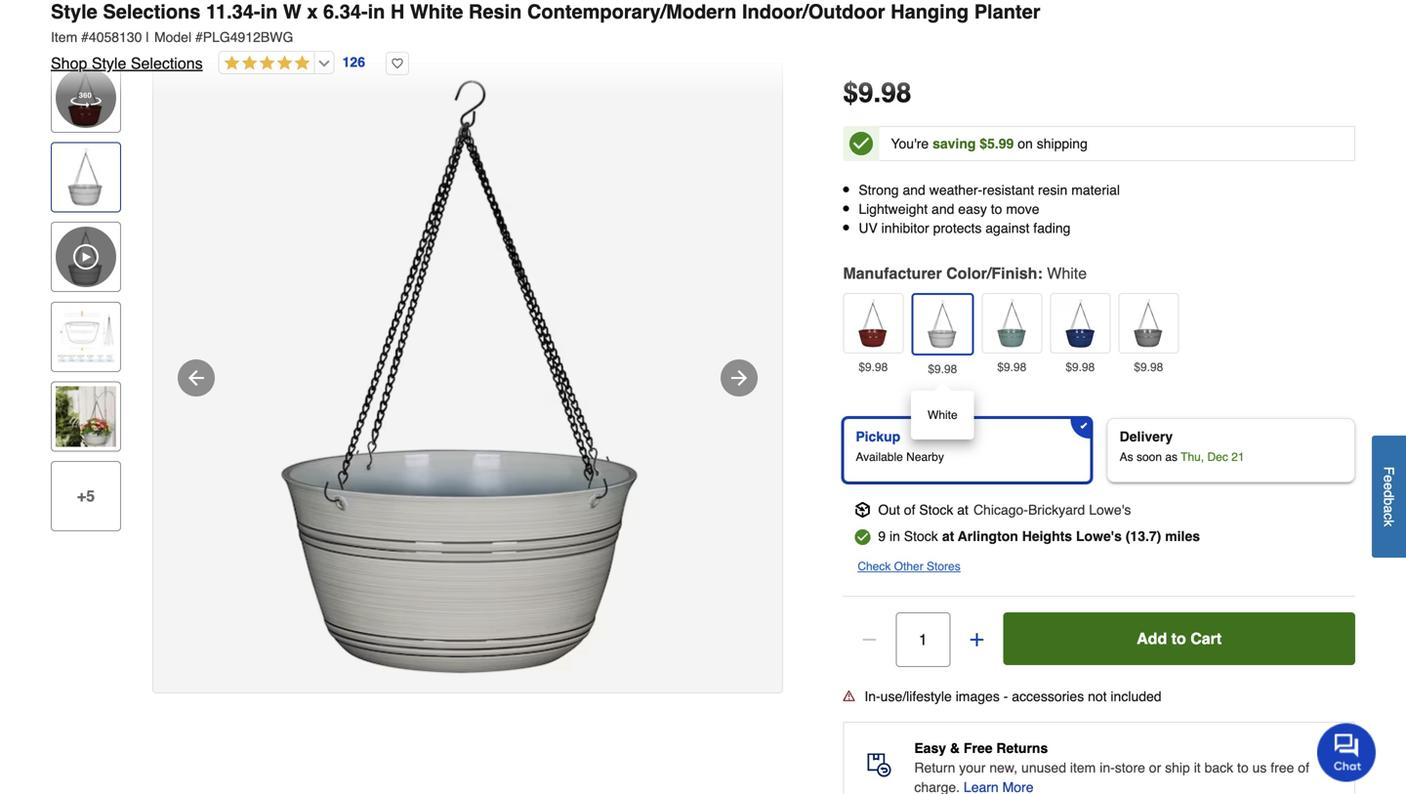 Task type: locate. For each thing, give the bounding box(es) containing it.
in left 'h'
[[368, 0, 385, 23]]

add to cart button
[[1004, 612, 1356, 665]]

$9.98 for white image
[[928, 362, 958, 376]]

$5.99
[[980, 136, 1014, 151]]

item number 4 0 5 8 1 3 0 and model number p l g 4 9 1 2 b w g element
[[51, 27, 1356, 47]]

selections down model
[[131, 54, 203, 72]]

$9.98 down red image
[[859, 360, 888, 374]]

1 horizontal spatial at
[[958, 502, 969, 518]]

c
[[1382, 513, 1398, 520]]

red image
[[848, 298, 899, 349]]

and down weather-
[[932, 201, 955, 217]]

in down out
[[890, 528, 901, 544]]

e up d
[[1382, 475, 1398, 483]]

easy
[[959, 201, 988, 217]]

1 vertical spatial and
[[932, 201, 955, 217]]

lowe's left the (
[[1077, 528, 1122, 544]]

pickup image
[[855, 502, 871, 518]]

thu,
[[1181, 450, 1205, 464]]

$9.98 down the gray image
[[1135, 360, 1164, 374]]

to right add
[[1172, 629, 1187, 648]]

soon
[[1137, 450, 1163, 464]]

white right :
[[1048, 264, 1088, 282]]

0 horizontal spatial of
[[904, 502, 916, 518]]

style selections  #plg4912bwg image
[[153, 64, 783, 693]]

strong
[[859, 182, 899, 198]]

0 vertical spatial lowe's
[[1090, 502, 1132, 518]]

option group
[[836, 410, 1364, 490]]

protects
[[934, 220, 982, 236]]

1 vertical spatial selections
[[131, 54, 203, 72]]

item
[[51, 29, 77, 45]]

check other stores button
[[858, 557, 961, 576]]

0 vertical spatial at
[[958, 502, 969, 518]]

in-use/lifestyle images - accessories not included
[[865, 689, 1162, 704]]

0 vertical spatial and
[[903, 182, 926, 198]]

0 horizontal spatial to
[[991, 201, 1003, 217]]

model
[[154, 29, 192, 45]]

|
[[146, 29, 149, 45]]

1 e from the top
[[1382, 475, 1398, 483]]

use/lifestyle
[[881, 689, 952, 704]]

0 vertical spatial stock
[[920, 502, 954, 518]]

at up stores
[[943, 528, 955, 544]]

saving
[[933, 136, 976, 151]]

1 vertical spatial lowe's
[[1077, 528, 1122, 544]]

hanging
[[891, 0, 969, 23]]

0 horizontal spatial #
[[81, 29, 89, 45]]

add
[[1137, 629, 1168, 648]]

$9.98 for the gray image
[[1135, 360, 1164, 374]]

gray image
[[1124, 298, 1175, 349]]

you're saving $5.99 on shipping
[[891, 136, 1088, 151]]

stock for in
[[904, 528, 939, 544]]

plus image
[[968, 630, 987, 649]]

0 horizontal spatial at
[[943, 528, 955, 544]]

resistant
[[983, 182, 1035, 198]]

to inside the strong and weather-resistant resin material lightweight and easy to move uv inhibitor protects against fading
[[991, 201, 1003, 217]]

1 vertical spatial to
[[1172, 629, 1187, 648]]

of right out
[[904, 502, 916, 518]]

(
[[1126, 528, 1131, 544]]

1 horizontal spatial of
[[1299, 760, 1310, 776]]

on
[[1018, 136, 1033, 151]]

at up arlington
[[958, 502, 969, 518]]

lowe's up the (
[[1090, 502, 1132, 518]]

selections inside style selections 11.34-in w x 6.34-in h white resin contemporary/modern indoor/outdoor hanging planter item # 4058130 | model # plg4912bwg
[[103, 0, 201, 23]]

lowe's
[[1090, 502, 1132, 518], [1077, 528, 1122, 544]]

charge.
[[915, 779, 960, 794]]

2 horizontal spatial to
[[1238, 760, 1249, 776]]

blue image
[[1055, 298, 1106, 349]]

add to cart
[[1137, 629, 1222, 648]]

style down 4058130
[[92, 54, 126, 72]]

1 horizontal spatial in
[[368, 0, 385, 23]]

9
[[859, 77, 874, 108], [879, 528, 886, 544]]

1 vertical spatial of
[[1299, 760, 1310, 776]]

&
[[951, 740, 960, 756]]

Stepper number input field with increment and decrement buttons number field
[[896, 612, 951, 667]]

to inside button
[[1172, 629, 1187, 648]]

9 right check circle filled icon
[[879, 528, 886, 544]]

of right free
[[1299, 760, 1310, 776]]

against
[[986, 220, 1030, 236]]

stock for of
[[920, 502, 954, 518]]

1 vertical spatial white
[[1048, 264, 1088, 282]]

check circle filled image
[[855, 529, 871, 545]]

$9.98 for spa blue image
[[998, 360, 1027, 374]]

of inside easy & free returns return your new, unused item in-store or ship it back to us free of charge.
[[1299, 760, 1310, 776]]

1 horizontal spatial white
[[928, 408, 958, 422]]

2 vertical spatial white
[[928, 408, 958, 422]]

material
[[1072, 182, 1121, 198]]

and
[[903, 182, 926, 198], [932, 201, 955, 217]]

not
[[1088, 689, 1107, 704]]

9 in stock at arlington heights lowe's ( 13.7 ) miles
[[879, 528, 1201, 544]]

stock up check other stores
[[904, 528, 939, 544]]

your
[[960, 760, 986, 776]]

x
[[307, 0, 318, 23]]

0 horizontal spatial white
[[410, 0, 463, 23]]

$9.98 down spa blue image
[[998, 360, 1027, 374]]

in-
[[1100, 760, 1116, 776]]

style selections  #plg4912bwg - thumbnail2 image
[[56, 307, 116, 367]]

0 horizontal spatial 9
[[859, 77, 874, 108]]

# right item
[[81, 29, 89, 45]]

at
[[958, 502, 969, 518], [943, 528, 955, 544]]

k
[[1382, 520, 1398, 527]]

1 horizontal spatial #
[[195, 29, 203, 45]]

1 vertical spatial at
[[943, 528, 955, 544]]

contemporary/modern
[[528, 0, 737, 23]]

new,
[[990, 760, 1018, 776]]

in left w
[[260, 0, 278, 23]]

check other stores
[[858, 560, 961, 573]]

selections up |
[[103, 0, 201, 23]]

arrow right image
[[728, 366, 751, 390]]

white right 'h'
[[410, 0, 463, 23]]

11.34-
[[206, 0, 260, 23]]

e
[[1382, 475, 1398, 483], [1382, 483, 1398, 490]]

manufacturer color/finish : white
[[843, 264, 1088, 282]]

as
[[1120, 450, 1134, 464]]

# right model
[[195, 29, 203, 45]]

to
[[991, 201, 1003, 217], [1172, 629, 1187, 648], [1238, 760, 1249, 776]]

us
[[1253, 760, 1268, 776]]

$9.98 down blue image at the right of the page
[[1066, 360, 1096, 374]]

white up nearby
[[928, 408, 958, 422]]

0 vertical spatial selections
[[103, 0, 201, 23]]

chat invite button image
[[1318, 722, 1378, 782]]

stock right out
[[920, 502, 954, 518]]

w
[[283, 0, 302, 23]]

resin
[[469, 0, 522, 23]]

1 horizontal spatial to
[[1172, 629, 1187, 648]]

minus image
[[860, 630, 880, 649]]

1 horizontal spatial 9
[[879, 528, 886, 544]]

accessories
[[1012, 689, 1085, 704]]

0 vertical spatial to
[[991, 201, 1003, 217]]

you're
[[891, 136, 929, 151]]

1 vertical spatial stock
[[904, 528, 939, 544]]

0 vertical spatial white
[[410, 0, 463, 23]]

warning image
[[843, 690, 855, 702]]

9 left 98
[[859, 77, 874, 108]]

d
[[1382, 490, 1398, 498]]

e up b
[[1382, 483, 1398, 490]]

+5
[[77, 487, 95, 505]]

$9.98 down white image
[[928, 362, 958, 376]]

heights
[[1023, 528, 1073, 544]]

to left us
[[1238, 760, 1249, 776]]

style up item
[[51, 0, 98, 23]]

shop
[[51, 54, 87, 72]]

to up against
[[991, 201, 1003, 217]]

2 vertical spatial to
[[1238, 760, 1249, 776]]

free
[[1271, 760, 1295, 776]]

$9.98
[[859, 360, 888, 374], [998, 360, 1027, 374], [1066, 360, 1096, 374], [1135, 360, 1164, 374], [928, 362, 958, 376]]

spa blue image
[[987, 298, 1038, 349]]

pickup available nearby
[[856, 429, 945, 464]]

and up "lightweight"
[[903, 182, 926, 198]]

0 vertical spatial style
[[51, 0, 98, 23]]



Task type: describe. For each thing, give the bounding box(es) containing it.
uv
[[859, 220, 878, 236]]

shipping
[[1037, 136, 1088, 151]]

6.34-
[[323, 0, 368, 23]]

1 vertical spatial style
[[92, 54, 126, 72]]

weather-
[[930, 182, 983, 198]]

1 # from the left
[[81, 29, 89, 45]]

21
[[1232, 450, 1245, 464]]

return
[[915, 760, 956, 776]]

white inside style selections 11.34-in w x 6.34-in h white resin contemporary/modern indoor/outdoor hanging planter item # 4058130 | model # plg4912bwg
[[410, 0, 463, 23]]

in-
[[865, 689, 881, 704]]

-
[[1004, 689, 1009, 704]]

plg4912bwg
[[203, 29, 293, 45]]

f
[[1382, 467, 1398, 475]]

f e e d b a c k button
[[1373, 436, 1407, 558]]

miles
[[1166, 528, 1201, 544]]

arrow left image
[[185, 366, 208, 390]]

back
[[1205, 760, 1234, 776]]

$9.98 for blue image at the right of the page
[[1066, 360, 1096, 374]]

1 horizontal spatial and
[[932, 201, 955, 217]]

$9.98 for red image
[[859, 360, 888, 374]]

lowe's for brickyard
[[1090, 502, 1132, 518]]

:
[[1038, 264, 1043, 282]]

f e e d b a c k
[[1382, 467, 1398, 527]]

out
[[879, 502, 901, 518]]

returns
[[997, 740, 1049, 756]]

manufacturer
[[843, 264, 942, 282]]

2 e from the top
[[1382, 483, 1398, 490]]

to inside easy & free returns return your new, unused item in-store or ship it back to us free of charge.
[[1238, 760, 1249, 776]]

pickup
[[856, 429, 901, 444]]

2 horizontal spatial in
[[890, 528, 901, 544]]

style selections  #plg4912bwg - thumbnail3 image
[[56, 386, 116, 447]]

)
[[1157, 528, 1162, 544]]

.
[[874, 77, 882, 108]]

or
[[1150, 760, 1162, 776]]

style selections  #plg4912bwg - thumbnail image
[[56, 147, 116, 208]]

arlington
[[958, 528, 1019, 544]]

delivery
[[1120, 429, 1174, 444]]

brickyard
[[1029, 502, 1086, 518]]

chicago-
[[974, 502, 1029, 518]]

+5 button
[[51, 461, 121, 531]]

style inside style selections 11.34-in w x 6.34-in h white resin contemporary/modern indoor/outdoor hanging planter item # 4058130 | model # plg4912bwg
[[51, 0, 98, 23]]

at for at
[[943, 528, 955, 544]]

at for chicago-brickyard lowe's
[[958, 502, 969, 518]]

4.8 stars image
[[219, 55, 310, 73]]

stores
[[927, 560, 961, 573]]

2 horizontal spatial white
[[1048, 264, 1088, 282]]

4058130
[[89, 29, 142, 45]]

as
[[1166, 450, 1178, 464]]

item
[[1071, 760, 1097, 776]]

free
[[964, 740, 993, 756]]

check circle filled image
[[850, 132, 873, 155]]

lowe's for heights
[[1077, 528, 1122, 544]]

heart outline image
[[386, 52, 409, 75]]

h
[[391, 0, 405, 23]]

1 vertical spatial 9
[[879, 528, 886, 544]]

planter
[[975, 0, 1041, 23]]

lightweight
[[859, 201, 928, 217]]

other
[[895, 560, 924, 573]]

check
[[858, 560, 891, 573]]

dec
[[1208, 450, 1229, 464]]

nearby
[[907, 450, 945, 464]]

option group containing pickup
[[836, 410, 1364, 490]]

$
[[843, 77, 859, 108]]

color/finish
[[947, 264, 1038, 282]]

style selections 11.34-in w x 6.34-in h white resin contemporary/modern indoor/outdoor hanging planter item # 4058130 | model # plg4912bwg
[[51, 0, 1041, 45]]

126
[[343, 54, 365, 70]]

store
[[1116, 760, 1146, 776]]

a
[[1382, 505, 1398, 513]]

easy & free returns return your new, unused item in-store or ship it back to us free of charge.
[[915, 740, 1310, 794]]

13.7
[[1131, 528, 1157, 544]]

resin
[[1039, 182, 1068, 198]]

strong and weather-resistant resin material lightweight and easy to move uv inhibitor protects against fading
[[859, 182, 1121, 236]]

fading
[[1034, 220, 1071, 236]]

move
[[1007, 201, 1040, 217]]

ship
[[1166, 760, 1191, 776]]

out of stock at chicago-brickyard lowe's
[[879, 502, 1132, 518]]

0 horizontal spatial and
[[903, 182, 926, 198]]

delivery as soon as thu, dec 21
[[1120, 429, 1245, 464]]

2 # from the left
[[195, 29, 203, 45]]

0 horizontal spatial in
[[260, 0, 278, 23]]

b
[[1382, 498, 1398, 505]]

easy
[[915, 740, 947, 756]]

cart
[[1191, 629, 1222, 648]]

inhibitor
[[882, 220, 930, 236]]

0 vertical spatial 9
[[859, 77, 874, 108]]

$ 9 . 98
[[843, 77, 912, 108]]

98
[[882, 77, 912, 108]]

available
[[856, 450, 904, 464]]

0 vertical spatial of
[[904, 502, 916, 518]]

white image
[[918, 299, 969, 350]]

included
[[1111, 689, 1162, 704]]

indoor/outdoor
[[742, 0, 886, 23]]

shop style selections
[[51, 54, 203, 72]]

images
[[956, 689, 1000, 704]]

unused
[[1022, 760, 1067, 776]]



Task type: vqa. For each thing, say whether or not it's contained in the screenshot.
the &
yes



